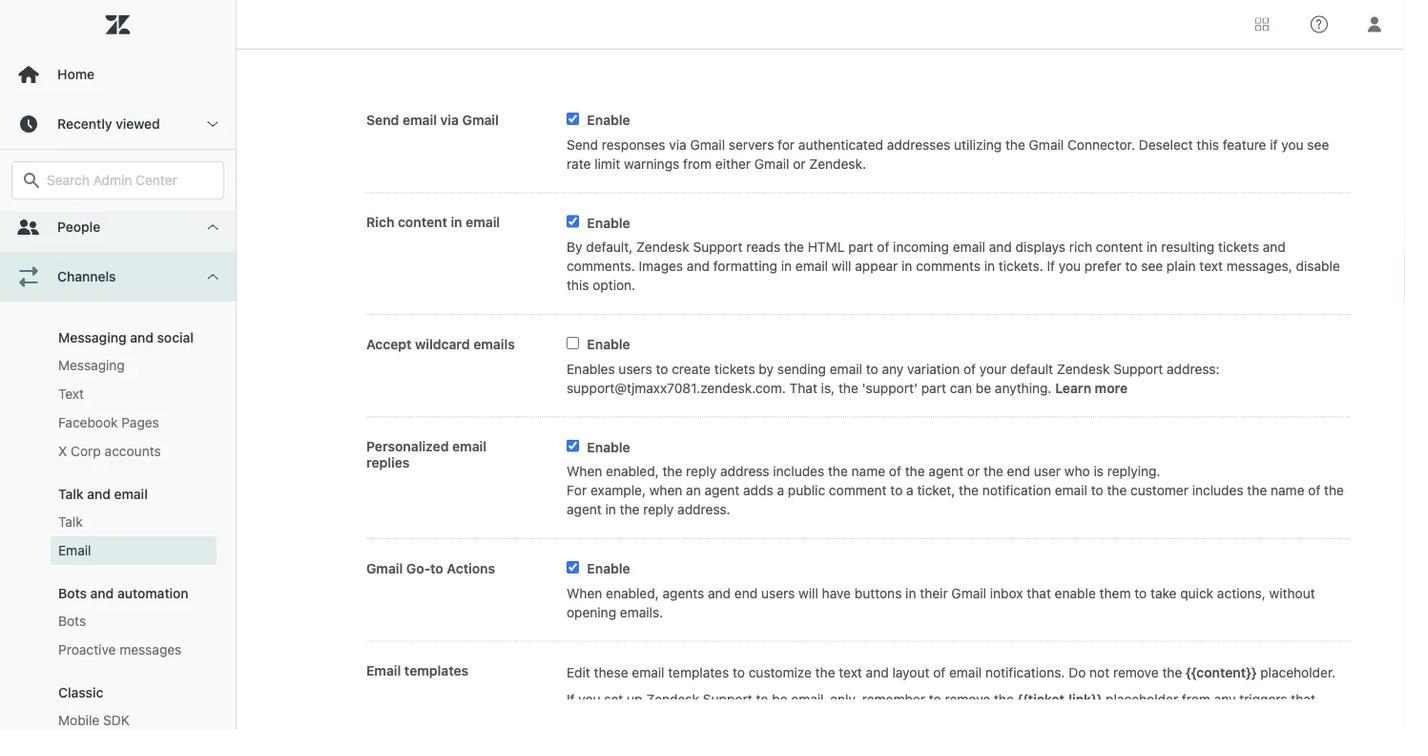 Task type: describe. For each thing, give the bounding box(es) containing it.
deleted users link
[[51, 208, 217, 237]]

people
[[57, 219, 100, 235]]

recently viewed
[[57, 116, 160, 132]]

and for talk
[[87, 486, 111, 502]]

mobile sdk link
[[51, 706, 217, 730]]

deleted
[[58, 214, 106, 230]]

talk for talk and email
[[58, 486, 84, 502]]

mobile sdk
[[58, 712, 130, 728]]

channels
[[57, 269, 116, 284]]

messaging and social element
[[58, 330, 194, 345]]

bots link
[[51, 607, 217, 636]]

proactive
[[58, 642, 116, 658]]

corp
[[71, 443, 101, 459]]

mobile sdk element
[[58, 711, 130, 730]]

x corp accounts element
[[58, 442, 161, 461]]

email
[[58, 543, 91, 558]]

bots for bots
[[58, 613, 86, 629]]

bots element
[[58, 612, 86, 631]]

proactive messages element
[[58, 640, 182, 659]]

talk link
[[51, 508, 217, 536]]

channels group
[[0, 302, 236, 730]]

text element
[[58, 385, 84, 404]]

tree item containing channels
[[0, 252, 236, 730]]

recently
[[57, 116, 112, 132]]

messaging element
[[58, 356, 125, 375]]

messaging for messaging
[[58, 357, 125, 373]]

bots and automation element
[[58, 585, 189, 601]]

text link
[[51, 380, 217, 408]]

bots for bots and automation
[[58, 585, 87, 601]]

tree containing deleted users
[[0, 0, 236, 730]]

home button
[[0, 50, 236, 99]]

text
[[58, 386, 84, 402]]

home
[[57, 66, 95, 82]]

and for bots
[[90, 585, 114, 601]]

email element
[[58, 541, 91, 560]]

messages
[[120, 642, 182, 658]]

facebook pages element
[[58, 413, 159, 432]]

bots and automation
[[58, 585, 189, 601]]

zendesk products image
[[1256, 18, 1269, 31]]

facebook pages
[[58, 415, 159, 430]]



Task type: vqa. For each thing, say whether or not it's contained in the screenshot.
the bottom the Team
no



Task type: locate. For each thing, give the bounding box(es) containing it.
messaging up 'messaging' element
[[58, 330, 127, 345]]

user menu image
[[1363, 12, 1388, 37]]

Search Admin Center field
[[47, 172, 212, 189]]

recently viewed button
[[0, 99, 236, 149]]

1 vertical spatial and
[[87, 486, 111, 502]]

bots up the proactive
[[58, 613, 86, 629]]

talk and email element
[[58, 486, 148, 502]]

talk up talk "element"
[[58, 486, 84, 502]]

bots
[[58, 585, 87, 601], [58, 613, 86, 629]]

1 vertical spatial bots
[[58, 613, 86, 629]]

messaging link
[[51, 351, 217, 380]]

tree
[[0, 0, 236, 730]]

messaging for messaging and social
[[58, 330, 127, 345]]

1 messaging from the top
[[58, 330, 127, 345]]

1 tree item from the top
[[0, 0, 236, 252]]

talk and email
[[58, 486, 148, 502]]

x corp accounts
[[58, 443, 161, 459]]

viewed
[[116, 116, 160, 132]]

talk up the email
[[58, 514, 83, 530]]

talk element
[[58, 512, 83, 532]]

1 bots from the top
[[58, 585, 87, 601]]

0 vertical spatial and
[[130, 330, 154, 345]]

email
[[114, 486, 148, 502]]

help image
[[1311, 16, 1328, 33]]

and up bots link
[[90, 585, 114, 601]]

classic
[[58, 685, 103, 700]]

mobile
[[58, 712, 99, 728]]

1 vertical spatial messaging
[[58, 357, 125, 373]]

2 tree item from the top
[[0, 252, 236, 730]]

x
[[58, 443, 67, 459]]

2 messaging from the top
[[58, 357, 125, 373]]

bots up bots element
[[58, 585, 87, 601]]

talk
[[58, 486, 84, 502], [58, 514, 83, 530]]

automation
[[117, 585, 189, 601]]

and left email
[[87, 486, 111, 502]]

tree item
[[0, 0, 236, 252], [0, 252, 236, 730]]

messaging and social
[[58, 330, 194, 345]]

none search field inside primary element
[[2, 161, 234, 199]]

None search field
[[2, 161, 234, 199]]

talk for talk
[[58, 514, 83, 530]]

primary element
[[0, 0, 237, 730]]

0 vertical spatial talk
[[58, 486, 84, 502]]

deleted users element
[[58, 213, 143, 232]]

0 vertical spatial messaging
[[58, 330, 127, 345]]

social
[[157, 330, 194, 345]]

proactive messages
[[58, 642, 182, 658]]

users
[[110, 214, 143, 230]]

and
[[130, 330, 154, 345], [87, 486, 111, 502], [90, 585, 114, 601]]

tree item containing deleted users
[[0, 0, 236, 252]]

and up messaging link
[[130, 330, 154, 345]]

and for messaging
[[130, 330, 154, 345]]

pages
[[122, 415, 159, 430]]

facebook
[[58, 415, 118, 430]]

proactive messages link
[[51, 636, 217, 664]]

1 talk from the top
[[58, 486, 84, 502]]

deleted users
[[58, 214, 143, 230]]

people button
[[0, 202, 236, 252]]

accounts
[[105, 443, 161, 459]]

messaging up 'text' on the bottom
[[58, 357, 125, 373]]

sdk
[[103, 712, 130, 728]]

2 bots from the top
[[58, 613, 86, 629]]

x corp accounts link
[[51, 437, 217, 466]]

channels button
[[0, 252, 236, 302]]

2 talk from the top
[[58, 514, 83, 530]]

messaging
[[58, 330, 127, 345], [58, 357, 125, 373]]

2 vertical spatial and
[[90, 585, 114, 601]]

0 vertical spatial bots
[[58, 585, 87, 601]]

facebook pages link
[[51, 408, 217, 437]]

email link
[[51, 536, 217, 565]]

1 vertical spatial talk
[[58, 514, 83, 530]]

classic element
[[58, 685, 103, 700]]



